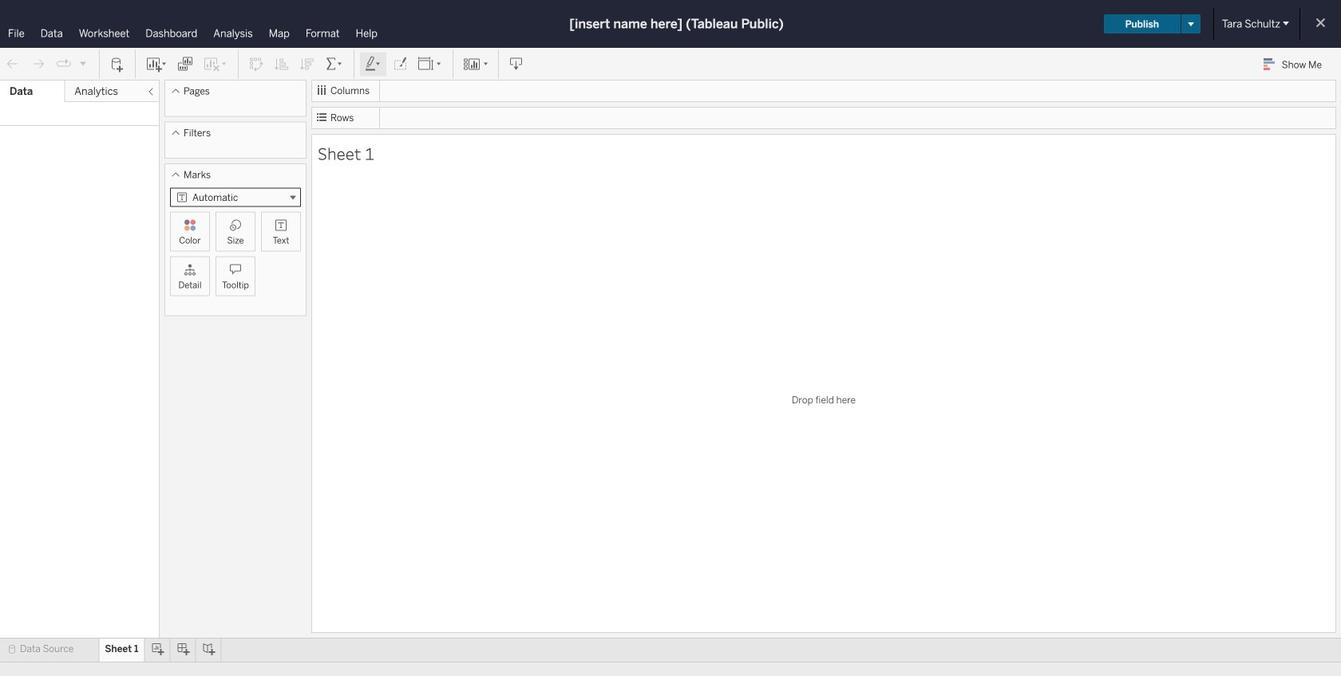 Task type: describe. For each thing, give the bounding box(es) containing it.
collapse image
[[146, 87, 156, 97]]

new worksheet image
[[145, 56, 168, 72]]

undo image
[[5, 56, 21, 72]]

show/hide cards image
[[463, 56, 489, 72]]

sort descending image
[[299, 56, 315, 72]]

0 horizontal spatial replay animation image
[[56, 56, 72, 72]]

format workbook image
[[392, 56, 408, 72]]

swap rows and columns image
[[248, 56, 264, 72]]

clear sheet image
[[203, 56, 228, 72]]

1 horizontal spatial replay animation image
[[78, 58, 88, 68]]

sort ascending image
[[274, 56, 290, 72]]



Task type: locate. For each thing, give the bounding box(es) containing it.
redo image
[[30, 56, 46, 72]]

download image
[[509, 56, 524, 72]]

highlight image
[[364, 56, 382, 72]]

replay animation image
[[56, 56, 72, 72], [78, 58, 88, 68]]

fit image
[[418, 56, 443, 72]]

totals image
[[325, 56, 344, 72]]

replay animation image left new data source 'icon'
[[78, 58, 88, 68]]

duplicate image
[[177, 56, 193, 72]]

new data source image
[[109, 56, 125, 72]]

replay animation image right 'redo' image
[[56, 56, 72, 72]]



Task type: vqa. For each thing, say whether or not it's contained in the screenshot.
New Data Source "image"
yes



